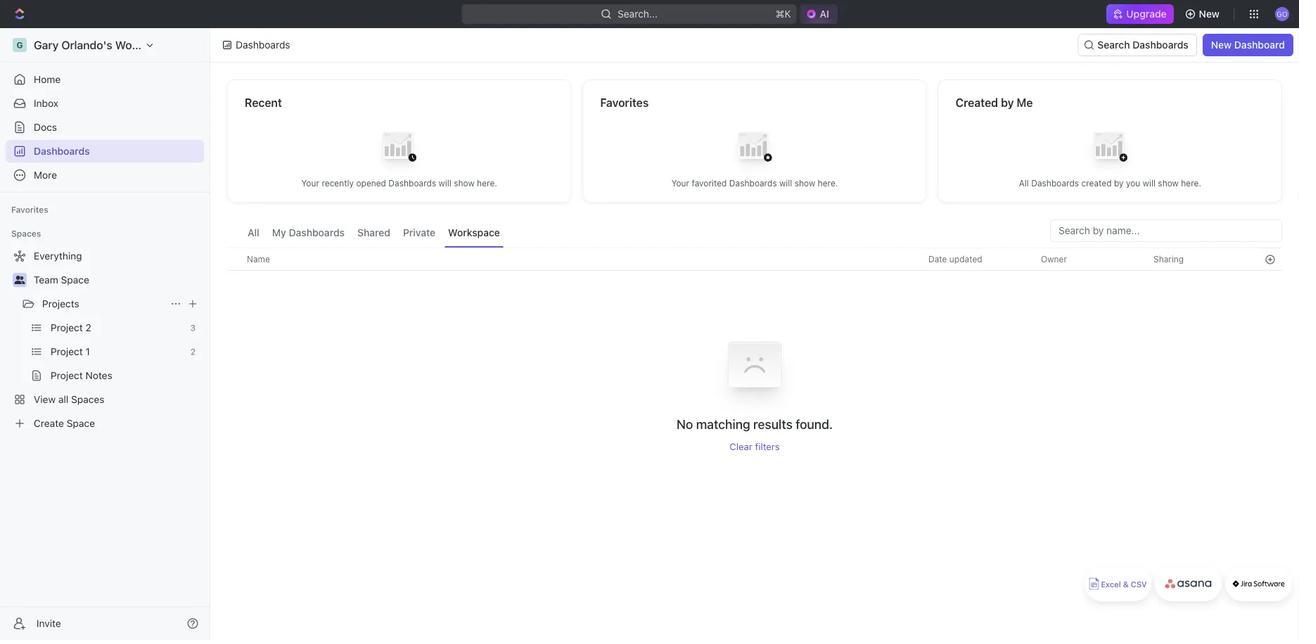 Task type: describe. For each thing, give the bounding box(es) containing it.
create space
[[34, 418, 95, 429]]

inbox
[[34, 97, 58, 109]]

Search by name... text field
[[1059, 220, 1274, 241]]

create
[[34, 418, 64, 429]]

notes
[[85, 370, 112, 381]]

clear filters
[[730, 441, 780, 452]]

dashboards link
[[6, 140, 204, 163]]

my dashboards
[[272, 227, 345, 238]]

excel & csv link
[[1085, 566, 1152, 602]]

new button
[[1180, 3, 1228, 25]]

gary orlando's workspace, , element
[[13, 38, 27, 52]]

spaces inside view all spaces link
[[71, 394, 104, 405]]

all for all dashboards created by you will show here.
[[1019, 178, 1029, 188]]

shared
[[357, 227, 390, 238]]

projects link
[[42, 293, 165, 315]]

more
[[34, 169, 57, 181]]

projects
[[42, 298, 79, 310]]

project notes link
[[51, 364, 201, 387]]

&
[[1123, 580, 1129, 589]]

3 will from the left
[[1143, 178, 1156, 188]]

search dashboards
[[1098, 39, 1189, 51]]

dashboards inside 'sidebar' navigation
[[34, 145, 90, 157]]

space for create space
[[67, 418, 95, 429]]

new dashboard
[[1211, 39, 1285, 51]]

csv
[[1131, 580, 1147, 589]]

1 horizontal spatial 2
[[190, 347, 196, 357]]

team space
[[34, 274, 89, 286]]

project 2
[[51, 322, 91, 333]]

date
[[929, 254, 947, 264]]

no matching results found. row
[[227, 323, 1283, 452]]

owner
[[1041, 254, 1067, 264]]

project 1 link
[[51, 341, 185, 363]]

more button
[[6, 164, 204, 186]]

workspace inside button
[[448, 227, 500, 238]]

favorites inside button
[[11, 205, 48, 215]]

0 horizontal spatial by
[[1001, 96, 1014, 109]]

ai button
[[800, 4, 838, 24]]

name
[[247, 254, 270, 264]]

matching
[[696, 416, 750, 432]]

filters
[[755, 441, 780, 452]]

home link
[[6, 68, 204, 91]]

dashboards inside button
[[289, 227, 345, 238]]

created
[[1082, 178, 1112, 188]]

view
[[34, 394, 56, 405]]

dashboards down no favorited dashboards image
[[729, 178, 777, 188]]

search
[[1098, 39, 1130, 51]]

your recently opened dashboards will show here.
[[301, 178, 497, 188]]

go button
[[1271, 3, 1294, 25]]

clear filters button
[[730, 441, 780, 452]]

all dashboards created by you will show here.
[[1019, 178, 1202, 188]]

team space link
[[34, 269, 201, 291]]

dashboards left created
[[1032, 178, 1079, 188]]

g
[[16, 40, 23, 50]]

1
[[85, 346, 90, 357]]

user group image
[[14, 276, 25, 284]]

me
[[1017, 96, 1033, 109]]

sharing
[[1154, 254, 1184, 264]]

dashboards inside button
[[1133, 39, 1189, 51]]

search dashboards button
[[1078, 34, 1197, 56]]

gary
[[34, 38, 59, 52]]

go
[[1277, 10, 1288, 18]]

no
[[677, 416, 693, 432]]

no favorited dashboards image
[[727, 121, 783, 178]]

project for project 2
[[51, 322, 83, 333]]

new for new dashboard
[[1211, 39, 1232, 51]]

3 here. from the left
[[1181, 178, 1202, 188]]

project notes
[[51, 370, 112, 381]]



Task type: vqa. For each thing, say whether or not it's contained in the screenshot.
text box
no



Task type: locate. For each thing, give the bounding box(es) containing it.
new down "new" button
[[1211, 39, 1232, 51]]

results
[[754, 416, 793, 432]]

will up the private button
[[439, 178, 452, 188]]

⌘k
[[776, 8, 791, 20]]

2 down 3
[[190, 347, 196, 357]]

1 horizontal spatial here.
[[818, 178, 838, 188]]

no created by me dashboards image
[[1082, 121, 1139, 178]]

1 your from the left
[[301, 178, 319, 188]]

workspace inside 'sidebar' navigation
[[115, 38, 174, 52]]

found.
[[796, 416, 833, 432]]

updated
[[950, 254, 983, 264]]

project for project notes
[[51, 370, 83, 381]]

spaces down favorites button
[[11, 229, 41, 238]]

3
[[190, 323, 196, 333]]

no data image
[[713, 323, 797, 416]]

1 vertical spatial 2
[[190, 347, 196, 357]]

0 vertical spatial project
[[51, 322, 83, 333]]

2 will from the left
[[780, 178, 792, 188]]

new
[[1199, 8, 1220, 20], [1211, 39, 1232, 51]]

dashboards down 'no recent dashboards' image
[[389, 178, 436, 188]]

invite
[[37, 618, 61, 629]]

1 vertical spatial by
[[1114, 178, 1124, 188]]

1 vertical spatial project
[[51, 346, 83, 357]]

row
[[227, 248, 1283, 271]]

dashboards up more
[[34, 145, 90, 157]]

2 project from the top
[[51, 346, 83, 357]]

0 horizontal spatial workspace
[[115, 38, 174, 52]]

will right you
[[1143, 178, 1156, 188]]

3 project from the top
[[51, 370, 83, 381]]

private button
[[400, 219, 439, 248]]

view all spaces link
[[6, 388, 201, 411]]

all
[[58, 394, 68, 405]]

0 horizontal spatial show
[[454, 178, 475, 188]]

0 horizontal spatial favorites
[[11, 205, 48, 215]]

1 vertical spatial all
[[248, 227, 259, 238]]

1 vertical spatial spaces
[[71, 394, 104, 405]]

by left you
[[1114, 178, 1124, 188]]

no matching results found.
[[677, 416, 833, 432]]

all
[[1019, 178, 1029, 188], [248, 227, 259, 238]]

upgrade
[[1127, 8, 1167, 20]]

favorited
[[692, 178, 727, 188]]

everything link
[[6, 245, 201, 267]]

all inside button
[[248, 227, 259, 238]]

recently
[[322, 178, 354, 188]]

orlando's
[[61, 38, 112, 52]]

tree inside 'sidebar' navigation
[[6, 245, 204, 435]]

all for all
[[248, 227, 259, 238]]

1 will from the left
[[439, 178, 452, 188]]

0 vertical spatial spaces
[[11, 229, 41, 238]]

project inside project 2 'link'
[[51, 322, 83, 333]]

2 show from the left
[[795, 178, 816, 188]]

1 horizontal spatial by
[[1114, 178, 1124, 188]]

1 show from the left
[[454, 178, 475, 188]]

clear
[[730, 441, 753, 452]]

tab list containing all
[[244, 219, 504, 248]]

0 vertical spatial by
[[1001, 96, 1014, 109]]

project inside project notes link
[[51, 370, 83, 381]]

0 vertical spatial workspace
[[115, 38, 174, 52]]

0 vertical spatial 2
[[85, 322, 91, 333]]

project 1
[[51, 346, 90, 357]]

recent
[[245, 96, 282, 109]]

2
[[85, 322, 91, 333], [190, 347, 196, 357]]

dashboards down "upgrade"
[[1133, 39, 1189, 51]]

home
[[34, 74, 61, 85]]

project up project 1 on the bottom of page
[[51, 322, 83, 333]]

3 show from the left
[[1158, 178, 1179, 188]]

project inside project 1 link
[[51, 346, 83, 357]]

create space link
[[6, 412, 201, 435]]

created by me
[[956, 96, 1033, 109]]

your
[[301, 178, 319, 188], [672, 178, 690, 188]]

your for recent
[[301, 178, 319, 188]]

dashboards up recent
[[236, 39, 290, 51]]

my dashboards button
[[269, 219, 348, 248]]

tree
[[6, 245, 204, 435]]

1 horizontal spatial workspace
[[448, 227, 500, 238]]

sidebar navigation
[[0, 28, 213, 640]]

project left "1"
[[51, 346, 83, 357]]

1 vertical spatial new
[[1211, 39, 1232, 51]]

workspace button
[[445, 219, 504, 248]]

0 horizontal spatial your
[[301, 178, 319, 188]]

project for project 1
[[51, 346, 83, 357]]

inbox link
[[6, 92, 204, 115]]

spaces right all
[[71, 394, 104, 405]]

new up new dashboard at top
[[1199, 8, 1220, 20]]

team
[[34, 274, 58, 286]]

2 horizontal spatial show
[[1158, 178, 1179, 188]]

new for new
[[1199, 8, 1220, 20]]

excel
[[1101, 580, 1121, 589]]

your left favorited
[[672, 178, 690, 188]]

spaces
[[11, 229, 41, 238], [71, 394, 104, 405]]

0 vertical spatial new
[[1199, 8, 1220, 20]]

workspace right private
[[448, 227, 500, 238]]

ai
[[820, 8, 829, 20]]

opened
[[356, 178, 386, 188]]

0 horizontal spatial all
[[248, 227, 259, 238]]

1 horizontal spatial will
[[780, 178, 792, 188]]

tab list
[[244, 219, 504, 248]]

0 horizontal spatial here.
[[477, 178, 497, 188]]

will
[[439, 178, 452, 188], [780, 178, 792, 188], [1143, 178, 1156, 188]]

show
[[454, 178, 475, 188], [795, 178, 816, 188], [1158, 178, 1179, 188]]

gary orlando's workspace
[[34, 38, 174, 52]]

1 project from the top
[[51, 322, 83, 333]]

0 vertical spatial favorites
[[600, 96, 649, 109]]

space up 'projects' on the top left of page
[[61, 274, 89, 286]]

dashboards
[[236, 39, 290, 51], [1133, 39, 1189, 51], [34, 145, 90, 157], [389, 178, 436, 188], [729, 178, 777, 188], [1032, 178, 1079, 188], [289, 227, 345, 238]]

2 here. from the left
[[818, 178, 838, 188]]

view all spaces
[[34, 394, 104, 405]]

favorites
[[600, 96, 649, 109], [11, 205, 48, 215]]

0 vertical spatial space
[[61, 274, 89, 286]]

1 horizontal spatial favorites
[[600, 96, 649, 109]]

0 horizontal spatial spaces
[[11, 229, 41, 238]]

search...
[[618, 8, 658, 20]]

all button
[[244, 219, 263, 248]]

project
[[51, 322, 83, 333], [51, 346, 83, 357], [51, 370, 83, 381]]

no recent dashboards image
[[371, 121, 428, 178]]

1 horizontal spatial all
[[1019, 178, 1029, 188]]

1 vertical spatial workspace
[[448, 227, 500, 238]]

1 horizontal spatial spaces
[[71, 394, 104, 405]]

excel & csv
[[1101, 580, 1147, 589]]

2 up "1"
[[85, 322, 91, 333]]

2 horizontal spatial here.
[[1181, 178, 1202, 188]]

my
[[272, 227, 286, 238]]

created
[[956, 96, 998, 109]]

no matching results found. table
[[227, 248, 1283, 452]]

0 horizontal spatial 2
[[85, 322, 91, 333]]

2 inside 'link'
[[85, 322, 91, 333]]

docs
[[34, 121, 57, 133]]

2 horizontal spatial will
[[1143, 178, 1156, 188]]

tree containing everything
[[6, 245, 204, 435]]

dashboard
[[1235, 39, 1285, 51]]

space
[[61, 274, 89, 286], [67, 418, 95, 429]]

space for team space
[[61, 274, 89, 286]]

1 horizontal spatial show
[[795, 178, 816, 188]]

2 your from the left
[[672, 178, 690, 188]]

1 horizontal spatial your
[[672, 178, 690, 188]]

project up view all spaces
[[51, 370, 83, 381]]

date updated button
[[920, 248, 991, 270]]

private
[[403, 227, 436, 238]]

upgrade link
[[1107, 4, 1174, 24]]

1 here. from the left
[[477, 178, 497, 188]]

1 vertical spatial space
[[67, 418, 95, 429]]

by left "me"
[[1001, 96, 1014, 109]]

0 vertical spatial all
[[1019, 178, 1029, 188]]

workspace up home link
[[115, 38, 174, 52]]

docs link
[[6, 116, 204, 139]]

date updated
[[929, 254, 983, 264]]

1 vertical spatial favorites
[[11, 205, 48, 215]]

your for favorites
[[672, 178, 690, 188]]

row containing name
[[227, 248, 1283, 271]]

your favorited dashboards will show here.
[[672, 178, 838, 188]]

dashboards right "my" in the top of the page
[[289, 227, 345, 238]]

will down no favorited dashboards image
[[780, 178, 792, 188]]

your left the recently
[[301, 178, 319, 188]]

favorites button
[[6, 201, 54, 218]]

new dashboard button
[[1203, 34, 1294, 56]]

0 horizontal spatial will
[[439, 178, 452, 188]]

shared button
[[354, 219, 394, 248]]

you
[[1126, 178, 1141, 188]]

by
[[1001, 96, 1014, 109], [1114, 178, 1124, 188]]

2 vertical spatial project
[[51, 370, 83, 381]]

project 2 link
[[51, 317, 185, 339]]

space down view all spaces
[[67, 418, 95, 429]]

everything
[[34, 250, 82, 262]]



